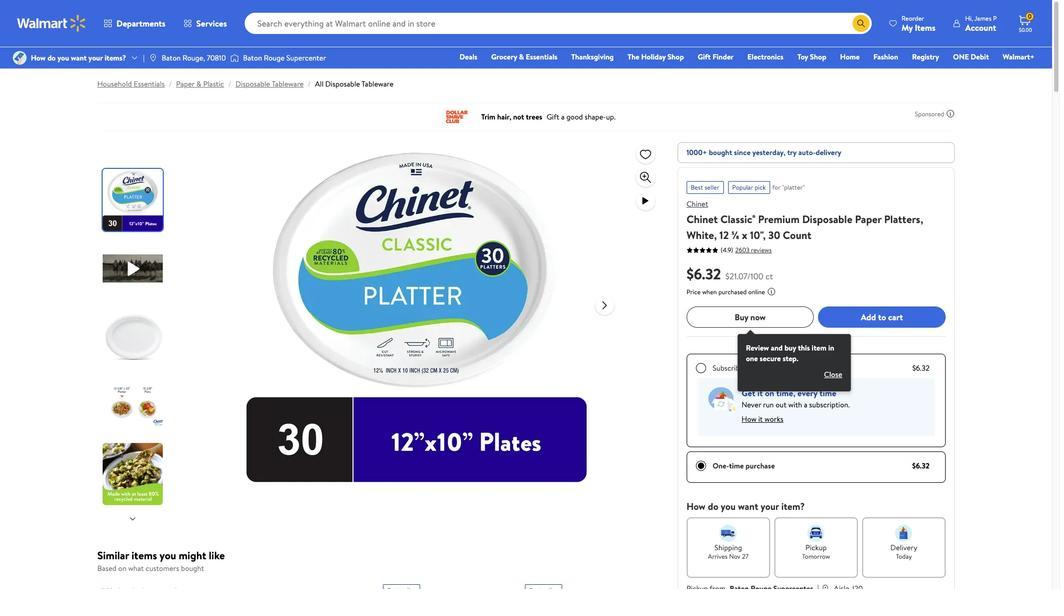 Task type: describe. For each thing, give the bounding box(es) containing it.
1 horizontal spatial disposable
[[325, 79, 360, 89]]

fashion link
[[869, 51, 903, 63]]

premium
[[758, 212, 800, 227]]

one-
[[713, 461, 729, 472]]

disposable tableware link
[[235, 79, 304, 89]]

add to favorites list, chinet classic® premium disposable paper platters, white, 12 ⅝ x 10", 30 count image
[[639, 148, 652, 161]]

thanksgiving
[[571, 52, 614, 62]]

0 vertical spatial it
[[757, 388, 763, 399]]

my
[[902, 22, 913, 33]]

10",
[[750, 228, 766, 243]]

out
[[776, 400, 787, 411]]

2 chinet from the top
[[687, 212, 718, 227]]

time,
[[776, 388, 795, 399]]

departments
[[116, 18, 165, 29]]

how do you want your item?
[[687, 501, 805, 514]]

add to cart button
[[818, 307, 946, 328]]

try
[[787, 147, 797, 158]]

item?
[[781, 501, 805, 514]]

walmart+
[[1003, 52, 1035, 62]]

seller
[[705, 183, 719, 192]]

might
[[179, 549, 206, 563]]

buy now
[[735, 312, 766, 323]]

2603 reviews link
[[733, 245, 772, 255]]

baton for baton rouge supercenter
[[243, 53, 262, 63]]

1 horizontal spatial bought
[[709, 147, 732, 158]]

all
[[315, 79, 324, 89]]

(4.9) 2603 reviews
[[721, 245, 772, 255]]

rouge,
[[183, 53, 205, 63]]

household essentials link
[[97, 79, 165, 89]]

 image for how
[[13, 51, 27, 65]]

chinet classic® premium disposable paper platters, white, 12 ⅝ x 10", 30 count - image 1 of 11 image
[[103, 169, 165, 231]]

get it on time, every time never run out with a subscription. how it works
[[742, 388, 850, 425]]

2 / from the left
[[228, 79, 231, 89]]

Walmart Site-Wide search field
[[244, 13, 872, 34]]

toy shop link
[[793, 51, 831, 63]]

popular
[[732, 183, 753, 192]]

70810
[[207, 53, 226, 63]]

rouge
[[264, 53, 285, 63]]

home link
[[835, 51, 865, 63]]

thanksgiving link
[[566, 51, 619, 63]]

2 tableware from the left
[[362, 79, 394, 89]]

1000+
[[687, 147, 707, 158]]

0
[[1028, 12, 1032, 21]]

similar
[[97, 549, 129, 563]]

gift
[[698, 52, 711, 62]]

time inside get it on time, every time never run out with a subscription. how it works
[[820, 388, 836, 399]]

1000+ bought since yesterday, try auto-delivery
[[687, 147, 841, 158]]

1 chinet from the top
[[687, 199, 708, 210]]

the holiday shop link
[[623, 51, 689, 63]]

arrives
[[708, 553, 728, 562]]

0 vertical spatial delivery
[[816, 147, 841, 158]]

next image image
[[128, 515, 137, 524]]

household essentials / paper & plastic / disposable tableware / all disposable tableware
[[97, 79, 394, 89]]

works
[[765, 414, 783, 425]]

do for how do you want your item?
[[708, 501, 718, 514]]

white,
[[687, 228, 717, 243]]

pick
[[755, 183, 766, 192]]

bought inside the similar items you might like based on what customers bought
[[181, 564, 204, 574]]

walmart image
[[17, 15, 86, 32]]

on inside the similar items you might like based on what customers bought
[[118, 564, 126, 574]]

disposable inside the chinet chinet classic® premium disposable paper platters, white, 12 ⅝ x 10", 30 count
[[802, 212, 852, 227]]

zoom image modal image
[[639, 171, 652, 184]]

sponsored
[[915, 109, 944, 118]]

run
[[763, 400, 774, 411]]

purchase
[[746, 461, 775, 472]]

you for how do you want your items?
[[57, 53, 69, 63]]

close
[[824, 370, 842, 380]]

holiday
[[641, 52, 666, 62]]

step.
[[783, 354, 798, 364]]

0 horizontal spatial essentials
[[134, 79, 165, 89]]

your for items?
[[88, 53, 103, 63]]

0 horizontal spatial disposable
[[235, 79, 270, 89]]

finder
[[713, 52, 734, 62]]

how it works button
[[742, 411, 783, 428]]

1 vertical spatial it
[[758, 414, 763, 425]]

cart
[[888, 312, 903, 323]]

review
[[746, 343, 769, 354]]

view video image
[[639, 195, 652, 207]]

what
[[128, 564, 144, 574]]

⅝
[[731, 228, 739, 243]]

best
[[691, 183, 703, 192]]

price when purchased online
[[687, 288, 765, 297]]

30
[[768, 228, 780, 243]]

tomorrow
[[802, 553, 830, 562]]

intent image for delivery image
[[895, 526, 912, 543]]

a
[[804, 400, 807, 411]]

reviews
[[751, 245, 772, 255]]

gift finder
[[698, 52, 734, 62]]

0 $0.00
[[1019, 12, 1032, 34]]

shipping arrives nov 27
[[708, 543, 749, 562]]

toy
[[797, 52, 808, 62]]

debit
[[971, 52, 989, 62]]

online
[[748, 288, 765, 297]]

1 vertical spatial auto-
[[754, 363, 772, 374]]

1 shop from the left
[[668, 52, 684, 62]]

subscription.
[[809, 400, 850, 411]]

chinet classic® premium disposable paper platters, white, 12 ⅝ x 10", 30 count - image 5 of 11 image
[[103, 444, 165, 506]]

on inside get it on time, every time never run out with a subscription. how it works
[[765, 388, 774, 399]]

one
[[953, 52, 969, 62]]

27
[[742, 553, 749, 562]]

services
[[196, 18, 227, 29]]

purchased
[[718, 288, 747, 297]]

p
[[993, 14, 997, 23]]

pickup tomorrow
[[802, 543, 830, 562]]

2603
[[735, 245, 749, 255]]

Search search field
[[244, 13, 872, 34]]

walmart+ link
[[998, 51, 1039, 63]]

ad disclaimer and feedback for skylinedisplayad image
[[946, 110, 955, 118]]

since
[[734, 147, 751, 158]]



Task type: vqa. For each thing, say whether or not it's contained in the screenshot.
leftmost suction.
no



Task type: locate. For each thing, give the bounding box(es) containing it.
paper & plastic link
[[176, 79, 224, 89]]

 image right 70810
[[230, 53, 239, 63]]

how inside get it on time, every time never run out with a subscription. how it works
[[742, 414, 757, 425]]

count
[[783, 228, 811, 243]]

$6.32 $21.07/100 ct
[[687, 264, 773, 285]]

1 horizontal spatial on
[[765, 388, 774, 399]]

item
[[812, 343, 827, 354]]

essentials down |
[[134, 79, 165, 89]]

shop
[[668, 52, 684, 62], [810, 52, 826, 62]]

next media item image
[[598, 299, 611, 312]]

0 horizontal spatial how
[[31, 53, 46, 63]]

chinet classic® premium disposable paper platters, white, 12 ⅝ x 10", 30 count - image 4 of 11 image
[[103, 375, 165, 437]]

2 vertical spatial how
[[687, 501, 706, 514]]

baton rouge, 70810
[[162, 53, 226, 63]]

1 baton from the left
[[162, 53, 181, 63]]

0 horizontal spatial /
[[169, 79, 172, 89]]

1 horizontal spatial /
[[228, 79, 231, 89]]

delivery down the buy
[[772, 363, 797, 374]]

do for how do you want your items?
[[47, 53, 56, 63]]

0 horizontal spatial bought
[[181, 564, 204, 574]]

baton for baton rouge, 70810
[[162, 53, 181, 63]]

baton left rouge
[[243, 53, 262, 63]]

with
[[788, 400, 802, 411]]

0 horizontal spatial  image
[[13, 51, 27, 65]]

1 vertical spatial delivery
[[772, 363, 797, 374]]

you
[[57, 53, 69, 63], [721, 501, 736, 514], [160, 549, 176, 563]]

1 / from the left
[[169, 79, 172, 89]]

0 vertical spatial time
[[820, 388, 836, 399]]

1 horizontal spatial  image
[[230, 53, 239, 63]]

your left item?
[[761, 501, 779, 514]]

1 vertical spatial to
[[745, 363, 752, 374]]

home
[[840, 52, 860, 62]]

to left cart
[[878, 312, 886, 323]]

chinet classic® premium disposable paper platters, white, 12 ⅝ x 10", 30 count - image 3 of 11 image
[[103, 306, 165, 369]]

0 vertical spatial want
[[71, 53, 87, 63]]

0 vertical spatial bought
[[709, 147, 732, 158]]

want for item?
[[738, 501, 758, 514]]

 image
[[13, 51, 27, 65], [230, 53, 239, 63]]

delivery
[[816, 147, 841, 158], [772, 363, 797, 374]]

0 horizontal spatial on
[[118, 564, 126, 574]]

want for items?
[[71, 53, 87, 63]]

chinet classic® premium disposable paper platters, white, 12 ⅝ x 10", 30 count image
[[246, 143, 587, 483]]

1 vertical spatial your
[[761, 501, 779, 514]]

get
[[742, 388, 755, 399]]

None radio
[[696, 363, 706, 374]]

1 horizontal spatial paper
[[855, 212, 882, 227]]

$21.07/100
[[725, 271, 764, 282]]

0 horizontal spatial shop
[[668, 52, 684, 62]]

in
[[828, 343, 834, 354]]

reorder my items
[[902, 14, 936, 33]]

12
[[719, 228, 729, 243]]

1 vertical spatial &
[[196, 79, 201, 89]]

departments button
[[95, 11, 175, 36]]

$6.32 for one-time purchase
[[912, 461, 930, 472]]

essentials down search "search box"
[[526, 52, 557, 62]]

3 / from the left
[[308, 79, 311, 89]]

0 horizontal spatial time
[[729, 461, 744, 472]]

/ left paper & plastic link
[[169, 79, 172, 89]]

one debit
[[953, 52, 989, 62]]

1 horizontal spatial shop
[[810, 52, 826, 62]]

chinet link
[[687, 199, 708, 210]]

0 horizontal spatial auto-
[[754, 363, 772, 374]]

auto- right try
[[798, 147, 816, 158]]

legal information image
[[767, 288, 776, 296]]

disposable right all
[[325, 79, 360, 89]]

time up subscription.
[[820, 388, 836, 399]]

when
[[702, 288, 717, 297]]

chinet classic® premium disposable paper platters, white, 12 ⅝ x 10", 30 count - image 2 of 11 image
[[103, 238, 165, 300]]

$6.32 for subscribe to auto-delivery
[[912, 363, 930, 374]]

2 horizontal spatial disposable
[[802, 212, 852, 227]]

0 vertical spatial paper
[[176, 79, 195, 89]]

your for item?
[[761, 501, 779, 514]]

add to cart
[[861, 312, 903, 323]]

close button
[[816, 366, 851, 384]]

it left works
[[758, 414, 763, 425]]

0 vertical spatial your
[[88, 53, 103, 63]]

0 vertical spatial &
[[519, 52, 524, 62]]

to right subscribe
[[745, 363, 752, 374]]

do down walmart image
[[47, 53, 56, 63]]

for
[[772, 183, 780, 192]]

do down one- at bottom right
[[708, 501, 718, 514]]

& right grocery
[[519, 52, 524, 62]]

yesterday,
[[752, 147, 786, 158]]

classic®
[[720, 212, 756, 227]]

0 vertical spatial to
[[878, 312, 886, 323]]

price
[[687, 288, 701, 297]]

you up intent image for shipping
[[721, 501, 736, 514]]

the
[[628, 52, 639, 62]]

subscribe to auto-delivery
[[713, 363, 797, 374]]

1 horizontal spatial you
[[160, 549, 176, 563]]

to for add
[[878, 312, 886, 323]]

fashion
[[874, 52, 898, 62]]

0 vertical spatial on
[[765, 388, 774, 399]]

/ right plastic
[[228, 79, 231, 89]]

paper
[[176, 79, 195, 89], [855, 212, 882, 227]]

items
[[915, 22, 936, 33]]

0 vertical spatial how
[[31, 53, 46, 63]]

household
[[97, 79, 132, 89]]

one-time purchase
[[713, 461, 775, 472]]

buy
[[785, 343, 796, 354]]

1 horizontal spatial your
[[761, 501, 779, 514]]

shop right holiday
[[668, 52, 684, 62]]

how
[[31, 53, 46, 63], [742, 414, 757, 425], [687, 501, 706, 514]]

james
[[974, 14, 991, 23]]

subscribe
[[713, 363, 744, 374]]

1 vertical spatial $6.32
[[912, 363, 930, 374]]

review and buy this item in one secure step. close
[[746, 343, 842, 380]]

1 vertical spatial want
[[738, 501, 758, 514]]

0 vertical spatial auto-
[[798, 147, 816, 158]]

best seller
[[691, 183, 719, 192]]

1 vertical spatial on
[[118, 564, 126, 574]]

how for how do you want your items?
[[31, 53, 46, 63]]

0 horizontal spatial delivery
[[772, 363, 797, 374]]

pickup
[[805, 543, 827, 554]]

1 vertical spatial you
[[721, 501, 736, 514]]

1 vertical spatial do
[[708, 501, 718, 514]]

1 vertical spatial how
[[742, 414, 757, 425]]

electronics
[[747, 52, 784, 62]]

2 horizontal spatial you
[[721, 501, 736, 514]]

baton
[[162, 53, 181, 63], [243, 53, 262, 63]]

1 horizontal spatial want
[[738, 501, 758, 514]]

bought down might
[[181, 564, 204, 574]]

0 horizontal spatial want
[[71, 53, 87, 63]]

1 vertical spatial paper
[[855, 212, 882, 227]]

1 vertical spatial chinet
[[687, 212, 718, 227]]

and
[[771, 343, 783, 354]]

time left purchase
[[729, 461, 744, 472]]

0 vertical spatial essentials
[[526, 52, 557, 62]]

1 horizontal spatial tableware
[[362, 79, 394, 89]]

1 horizontal spatial time
[[820, 388, 836, 399]]

your left items?
[[88, 53, 103, 63]]

disposable up count
[[802, 212, 852, 227]]

deals
[[460, 52, 477, 62]]

intent image for pickup image
[[808, 526, 825, 543]]

1 horizontal spatial to
[[878, 312, 886, 323]]

2 shop from the left
[[810, 52, 826, 62]]

toy shop
[[797, 52, 826, 62]]

items?
[[105, 53, 126, 63]]

one
[[746, 354, 758, 364]]

&
[[519, 52, 524, 62], [196, 79, 201, 89]]

1 tableware from the left
[[272, 79, 304, 89]]

 image down walmart image
[[13, 51, 27, 65]]

0 horizontal spatial do
[[47, 53, 56, 63]]

0 horizontal spatial paper
[[176, 79, 195, 89]]

intent image for shipping image
[[720, 526, 737, 543]]

you inside the similar items you might like based on what customers bought
[[160, 549, 176, 563]]

to
[[878, 312, 886, 323], [745, 363, 752, 374]]

baton left the rouge,
[[162, 53, 181, 63]]

search icon image
[[857, 19, 865, 28]]

popular pick
[[732, 183, 766, 192]]

shop right toy
[[810, 52, 826, 62]]

 image
[[149, 54, 157, 62]]

2 baton from the left
[[243, 53, 262, 63]]

essentials inside grocery & essentials link
[[526, 52, 557, 62]]

services button
[[175, 11, 236, 36]]

never
[[742, 400, 761, 411]]

to inside add to cart button
[[878, 312, 886, 323]]

auto- down review
[[754, 363, 772, 374]]

$6.32
[[687, 264, 721, 285], [912, 363, 930, 374], [912, 461, 930, 472]]

0 horizontal spatial your
[[88, 53, 103, 63]]

0 vertical spatial do
[[47, 53, 56, 63]]

you down walmart image
[[57, 53, 69, 63]]

you for how do you want your item?
[[721, 501, 736, 514]]

1 horizontal spatial baton
[[243, 53, 262, 63]]

1 vertical spatial time
[[729, 461, 744, 472]]

1 horizontal spatial &
[[519, 52, 524, 62]]

buy
[[735, 312, 748, 323]]

want left items?
[[71, 53, 87, 63]]

one debit link
[[948, 51, 994, 63]]

paper inside the chinet chinet classic® premium disposable paper platters, white, 12 ⅝ x 10", 30 count
[[855, 212, 882, 227]]

disposable down rouge
[[235, 79, 270, 89]]

you for similar items you might like based on what customers bought
[[160, 549, 176, 563]]

how for how do you want your item?
[[687, 501, 706, 514]]

0 horizontal spatial baton
[[162, 53, 181, 63]]

1 horizontal spatial do
[[708, 501, 718, 514]]

2 horizontal spatial /
[[308, 79, 311, 89]]

auto-
[[798, 147, 816, 158], [754, 363, 772, 374]]

0 vertical spatial you
[[57, 53, 69, 63]]

1 vertical spatial bought
[[181, 564, 204, 574]]

1 vertical spatial essentials
[[134, 79, 165, 89]]

0 horizontal spatial &
[[196, 79, 201, 89]]

account
[[965, 22, 996, 33]]

1 horizontal spatial auto-
[[798, 147, 816, 158]]

2 vertical spatial you
[[160, 549, 176, 563]]

/
[[169, 79, 172, 89], [228, 79, 231, 89], [308, 79, 311, 89]]

hi, james p account
[[965, 14, 997, 33]]

today
[[896, 553, 912, 562]]

delivery right try
[[816, 147, 841, 158]]

bought left since
[[709, 147, 732, 158]]

on left what
[[118, 564, 126, 574]]

paper left platters,
[[855, 212, 882, 227]]

want down one-time purchase
[[738, 501, 758, 514]]

it
[[757, 388, 763, 399], [758, 414, 763, 425]]

& left plastic
[[196, 79, 201, 89]]

electronics link
[[743, 51, 788, 63]]

1 horizontal spatial delivery
[[816, 147, 841, 158]]

delivery today
[[890, 543, 917, 562]]

1 horizontal spatial how
[[687, 501, 706, 514]]

you up customers
[[160, 549, 176, 563]]

 image for baton
[[230, 53, 239, 63]]

2 vertical spatial $6.32
[[912, 461, 930, 472]]

0 horizontal spatial to
[[745, 363, 752, 374]]

/ left all
[[308, 79, 311, 89]]

None radio
[[696, 461, 706, 472]]

0 vertical spatial $6.32
[[687, 264, 721, 285]]

it right get in the bottom of the page
[[757, 388, 763, 399]]

items
[[132, 549, 157, 563]]

0 horizontal spatial you
[[57, 53, 69, 63]]

baton rouge supercenter
[[243, 53, 326, 63]]

1 horizontal spatial essentials
[[526, 52, 557, 62]]

$0.00
[[1019, 26, 1032, 34]]

deals link
[[455, 51, 482, 63]]

chinet down the chinet link
[[687, 212, 718, 227]]

chinet chinet classic® premium disposable paper platters, white, 12 ⅝ x 10", 30 count
[[687, 199, 923, 243]]

grocery
[[491, 52, 517, 62]]

0 horizontal spatial tableware
[[272, 79, 304, 89]]

now
[[750, 312, 766, 323]]

on up run
[[765, 388, 774, 399]]

delivery
[[890, 543, 917, 554]]

chinet down best
[[687, 199, 708, 210]]

paper down baton rouge, 70810
[[176, 79, 195, 89]]

to for subscribe
[[745, 363, 752, 374]]

0 vertical spatial chinet
[[687, 199, 708, 210]]

2 horizontal spatial how
[[742, 414, 757, 425]]



